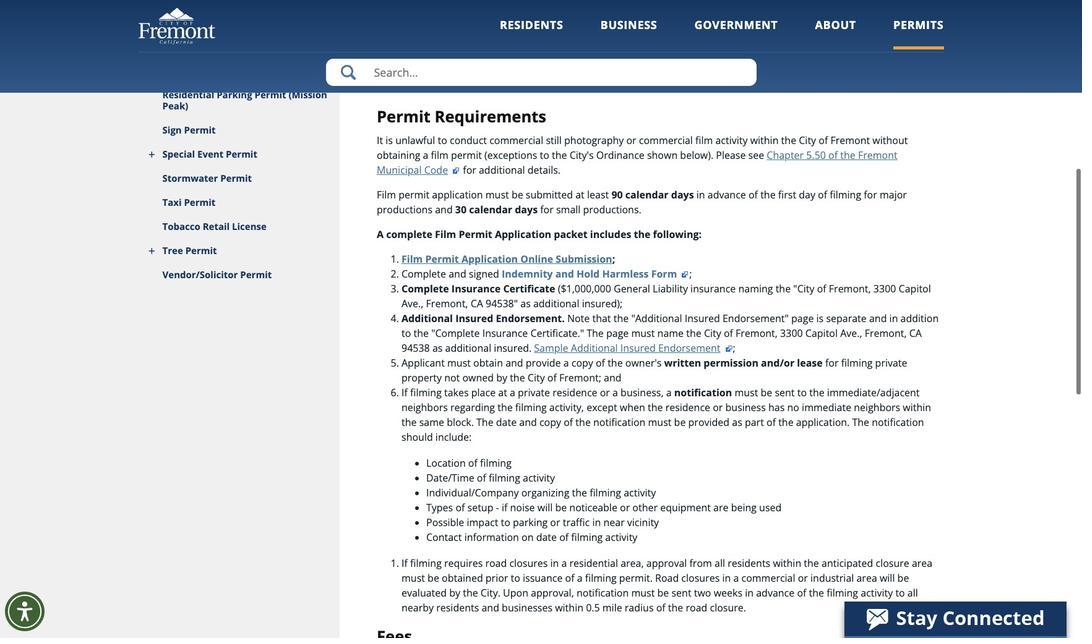 Task type: vqa. For each thing, say whether or not it's contained in the screenshot.
the capital. on the top left of page
no



Task type: locate. For each thing, give the bounding box(es) containing it.
date/time
[[426, 471, 475, 485]]

closure.
[[710, 601, 746, 615]]

all right the from
[[715, 557, 725, 570]]

0 vertical spatial fremont
[[831, 133, 870, 147]]

film up code
[[431, 148, 449, 162]]

0 vertical spatial permit
[[451, 148, 482, 162]]

0 vertical spatial by
[[496, 371, 508, 385]]

submission
[[556, 252, 612, 266]]

0 vertical spatial closures
[[510, 557, 548, 570]]

is right it
[[386, 133, 393, 147]]

permit down stormwater permit on the left of page
[[184, 196, 216, 209]]

1 vertical spatial is
[[817, 312, 824, 325]]

1 horizontal spatial private
[[876, 356, 908, 370]]

1 horizontal spatial city
[[704, 327, 721, 340]]

submit your film permit application
[[562, 64, 759, 78]]

1 vertical spatial residents
[[436, 601, 479, 615]]

productions
[[377, 203, 433, 216]]

activity up please
[[716, 133, 748, 147]]

1 vertical spatial all
[[908, 586, 918, 600]]

1 horizontal spatial residence
[[666, 401, 711, 414]]

the left first
[[761, 188, 776, 201]]

filming right day
[[830, 188, 862, 201]]

permit up productions
[[399, 188, 430, 201]]

1 vertical spatial date
[[536, 531, 557, 544]]

immediate
[[802, 401, 852, 414]]

2 horizontal spatial commercial
[[742, 572, 796, 585]]

to up 94538
[[402, 327, 411, 340]]

0 vertical spatial at
[[576, 188, 585, 201]]

advance inside in advance of the first day of filming for major productions and
[[708, 188, 746, 201]]

1 vertical spatial capitol
[[806, 327, 838, 340]]

name
[[658, 327, 684, 340]]

and down if filming takes place at a private residence or a business, a notification
[[519, 416, 537, 429]]

insurance down signed
[[452, 282, 501, 296]]

permit down "tree permit" link
[[240, 269, 272, 281]]

as down business
[[732, 416, 743, 429]]

residents down obtained
[[436, 601, 479, 615]]

0 vertical spatial copy
[[572, 356, 593, 370]]

residence inside must be sent to the immediate/adjacent neighbors regarding the filming activity, except when the residence or business has no immediate neighbors within the same block. the date and copy of the notification must be provided as part of the application. the notification should include:
[[666, 401, 711, 414]]

by inside for filming private property not owned by the city of fremont; and
[[496, 371, 508, 385]]

sent
[[775, 386, 795, 400], [672, 586, 692, 600]]

residents
[[728, 557, 771, 570], [436, 601, 479, 615]]

commercial up shown
[[639, 133, 693, 147]]

advance down please
[[708, 188, 746, 201]]

as
[[521, 297, 531, 310], [433, 341, 443, 355], [732, 416, 743, 429]]

information
[[465, 531, 519, 544]]

separate
[[826, 312, 867, 325]]

0 vertical spatial ca
[[471, 297, 483, 310]]

individual/company
[[426, 486, 519, 500]]

fremont
[[831, 133, 870, 147], [858, 148, 898, 162]]

private inside for filming private property not owned by the city of fremont; and
[[876, 356, 908, 370]]

and down applicant must obtain and provide a copy of the owner's written permission and/or lease
[[604, 371, 622, 385]]

commercial up (exceptions
[[490, 133, 544, 147]]

complete for complete insurance certificate
[[402, 282, 449, 296]]

0 vertical spatial ave.,
[[402, 297, 424, 310]]

are
[[714, 501, 729, 515]]

capitol
[[899, 282, 931, 296], [806, 327, 838, 340]]

closures up issuance
[[510, 557, 548, 570]]

application for complete
[[495, 227, 552, 241]]

page up sample additional insured endorsement
[[607, 327, 629, 340]]

ca
[[471, 297, 483, 310], [910, 327, 922, 340]]

approval,
[[531, 586, 574, 600]]

permit inside special event permit link
[[226, 148, 257, 160]]

0 horizontal spatial neighbors
[[402, 401, 448, 414]]

submit
[[562, 64, 600, 78]]

1 horizontal spatial by
[[496, 371, 508, 385]]

traffic
[[563, 516, 590, 530]]

and right the separate
[[870, 312, 887, 325]]

0 vertical spatial city
[[799, 133, 816, 147]]

in inside in advance of the first day of filming for major productions and
[[697, 188, 705, 201]]

1 vertical spatial by
[[449, 586, 460, 600]]

area down the anticipated
[[857, 572, 877, 585]]

by
[[496, 371, 508, 385], [449, 586, 460, 600]]

1 horizontal spatial advance
[[756, 586, 795, 600]]

0 horizontal spatial residence
[[553, 386, 598, 400]]

location of filming date/time of filming activity individual/company organizing the filming activity types of setup - if noise will be noticeable or other equipment are being used possible impact to parking or traffic in near vicinity contact information on date of filming activity
[[426, 456, 782, 544]]

or up ordinance
[[627, 133, 637, 147]]

0 horizontal spatial area
[[857, 572, 877, 585]]

takes
[[444, 386, 469, 400]]

obtain
[[474, 356, 503, 370]]

2 complete from the top
[[402, 282, 449, 296]]

date
[[496, 416, 517, 429], [536, 531, 557, 544]]

2 horizontal spatial insured
[[685, 312, 720, 325]]

neighbors up same
[[402, 401, 448, 414]]

if inside if filming requires road closures in a residential area, approval from all residents within the anticipated closure area must be obtained prior to issuance of a filming permit. road closures in a commercial or industrial area will be evaluated by the city. upon approval, notification must be sent two weeks in advance of the filming activity to all nearby residents and businesses within 0.5 mile radius of the road closure.
[[402, 557, 408, 570]]

1 horizontal spatial 3300
[[874, 282, 896, 296]]

permit down the "video camera" icon
[[658, 64, 694, 78]]

in advance of the first day of filming for major productions and
[[377, 188, 907, 216]]

ave., inside 'note that the "additional insured endorsement" page is separate and in addition to the "complete insurance certificate." the page must name the city of fremont, 3300 capitol ave., fremont, ca 94538 as additional insured.'
[[841, 327, 863, 340]]

sent inside if filming requires road closures in a residential area, approval from all residents within the anticipated closure area must be obtained prior to issuance of a filming permit. road closures in a commercial or industrial area will be evaluated by the city. upon approval, notification must be sent two weeks in advance of the filming activity to all nearby residents and businesses within 0.5 mile radius of the road closure.
[[672, 586, 692, 600]]

1 horizontal spatial film
[[696, 133, 713, 147]]

city inside for filming private property not owned by the city of fremont; and
[[528, 371, 545, 385]]

and
[[435, 203, 453, 216], [449, 267, 466, 281], [556, 267, 574, 281], [870, 312, 887, 325], [506, 356, 523, 370], [604, 371, 622, 385], [519, 416, 537, 429], [482, 601, 499, 615]]

fremont, down addition
[[865, 327, 907, 340]]

0 vertical spatial additional
[[402, 312, 453, 325]]

additional up 94538
[[402, 312, 453, 325]]

2 horizontal spatial as
[[732, 416, 743, 429]]

1 vertical spatial residence
[[666, 401, 711, 414]]

filming up immediate/adjacent
[[841, 356, 873, 370]]

or left traffic at right bottom
[[550, 516, 560, 530]]

filming down industrial
[[827, 586, 858, 600]]

0 vertical spatial date
[[496, 416, 517, 429]]

1 horizontal spatial residents
[[728, 557, 771, 570]]

1 vertical spatial additional
[[533, 297, 580, 310]]

private down provide
[[518, 386, 550, 400]]

video camera image
[[648, 23, 674, 48]]

1 vertical spatial ave.,
[[841, 327, 863, 340]]

a down for filming private property not owned by the city of fremont; and
[[666, 386, 672, 400]]

of inside it is unlawful to conduct commercial still photography or commercial film activity within the city of fremont without obtaining a film permit (exceptions to the city's ordinance shown below). please see
[[819, 133, 828, 147]]

days
[[671, 188, 694, 201], [515, 203, 538, 216]]

0 vertical spatial private
[[876, 356, 908, 370]]

sign permit link
[[138, 118, 340, 142]]

possible
[[426, 516, 464, 530]]

permits
[[894, 17, 944, 32]]

0 vertical spatial will
[[538, 501, 553, 515]]

is
[[386, 133, 393, 147], [817, 312, 824, 325]]

0 vertical spatial calendar
[[626, 188, 669, 201]]

insured down insurance
[[685, 312, 720, 325]]

owner's
[[626, 356, 662, 370]]

calendar right 30
[[469, 203, 513, 216]]

0 horizontal spatial 3300
[[780, 327, 803, 340]]

1 neighbors from the left
[[402, 401, 448, 414]]

will down organizing
[[538, 501, 553, 515]]

1 horizontal spatial closures
[[682, 572, 720, 585]]

complete up "complete
[[402, 282, 449, 296]]

the up immediate
[[810, 386, 825, 400]]

0 vertical spatial capitol
[[899, 282, 931, 296]]

1 horizontal spatial at
[[576, 188, 585, 201]]

must up business
[[735, 386, 758, 400]]

industrial
[[811, 572, 854, 585]]

1 vertical spatial as
[[433, 341, 443, 355]]

1 horizontal spatial date
[[536, 531, 557, 544]]

permit inside it is unlawful to conduct commercial still photography or commercial film activity within the city of fremont without obtaining a film permit (exceptions to the city's ordinance shown below). please see
[[451, 148, 482, 162]]

vendor/solicitor permit link
[[138, 263, 340, 287]]

for down submitted
[[540, 203, 554, 216]]

for inside for filming private property not owned by the city of fremont; and
[[826, 356, 839, 370]]

activity down 'closure'
[[861, 586, 893, 600]]

fremont down without
[[858, 148, 898, 162]]

peak)
[[162, 100, 188, 112]]

as inside 'note that the "additional insured endorsement" page is separate and in addition to the "complete insurance certificate." the page must name the city of fremont, 3300 capitol ave., fremont, ca 94538 as additional insured.'
[[433, 341, 443, 355]]

1 vertical spatial ca
[[910, 327, 922, 340]]

city up endorsement on the bottom right of the page
[[704, 327, 721, 340]]

2 vertical spatial city
[[528, 371, 545, 385]]

1 complete from the top
[[402, 267, 446, 281]]

0 horizontal spatial residents
[[436, 601, 479, 615]]

0 vertical spatial complete
[[402, 267, 446, 281]]

city inside it is unlawful to conduct commercial still photography or commercial film activity within the city of fremont without obtaining a film permit (exceptions to the city's ordinance shown below). please see
[[799, 133, 816, 147]]

the inside in advance of the first day of filming for major productions and
[[761, 188, 776, 201]]

0 horizontal spatial film
[[431, 148, 449, 162]]

will inside if filming requires road closures in a residential area, approval from all residents within the anticipated closure area must be obtained prior to issuance of a filming permit. road closures in a commercial or industrial area will be evaluated by the city. upon approval, notification must be sent two weeks in advance of the filming activity to all nearby residents and businesses within 0.5 mile radius of the road closure.
[[880, 572, 895, 585]]

insured.
[[494, 341, 532, 355]]

indemnity
[[502, 267, 553, 281]]

0 horizontal spatial sent
[[672, 586, 692, 600]]

copy up fremont;
[[572, 356, 593, 370]]

94538
[[402, 341, 430, 355]]

commercial up weeks
[[742, 572, 796, 585]]

0 vertical spatial 3300
[[874, 282, 896, 296]]

0 vertical spatial as
[[521, 297, 531, 310]]

permit
[[451, 148, 482, 162], [399, 188, 430, 201]]

weeks
[[714, 586, 743, 600]]

in inside location of filming date/time of filming activity individual/company organizing the filming activity types of setup - if noise will be noticeable or other equipment are being used possible impact to parking or traffic in near vicinity contact information on date of filming activity
[[593, 516, 601, 530]]

0 horizontal spatial page
[[607, 327, 629, 340]]

date right block.
[[496, 416, 517, 429]]

to inside location of filming date/time of filming activity individual/company organizing the filming activity types of setup - if noise will be noticeable or other equipment are being used possible impact to parking or traffic in near vicinity contact information on date of filming activity
[[501, 516, 511, 530]]

1 horizontal spatial neighbors
[[854, 401, 901, 414]]

should
[[402, 430, 433, 444]]

note
[[568, 312, 590, 325]]

if down property
[[402, 386, 408, 400]]

notification inside if filming requires road closures in a residential area, approval from all residents within the anticipated closure area must be obtained prior to issuance of a filming permit. road closures in a commercial or industrial area will be evaluated by the city. upon approval, notification must be sent two weeks in advance of the filming activity to all nearby residents and businesses within 0.5 mile radius of the road closure.
[[577, 586, 629, 600]]

within up see
[[751, 133, 779, 147]]

sent up has
[[775, 386, 795, 400]]

additional up applicant must obtain and provide a copy of the owner's written permission and/or lease
[[571, 341, 618, 355]]

capitol inside 'note that the "additional insured endorsement" page is separate and in addition to the "complete insurance certificate." the page must name the city of fremont, 3300 capitol ave., fremont, ca 94538 as additional insured.'
[[806, 327, 838, 340]]

1 horizontal spatial area
[[912, 557, 933, 570]]

residence up 'provided'
[[666, 401, 711, 414]]

will down 'closure'
[[880, 572, 895, 585]]

be up traffic at right bottom
[[555, 501, 567, 515]]

0 horizontal spatial permit
[[399, 188, 430, 201]]

government link
[[695, 17, 778, 49]]

place
[[471, 386, 496, 400]]

the up "noticeable"
[[572, 486, 587, 500]]

additional
[[402, 312, 453, 325], [571, 341, 618, 355]]

the right 5.50
[[841, 148, 856, 162]]

film permit application must be submitted at least 90 calendar days
[[377, 188, 694, 201]]

must
[[486, 188, 509, 201], [632, 327, 655, 340], [447, 356, 471, 370], [735, 386, 758, 400], [648, 416, 672, 429], [402, 572, 425, 585], [632, 586, 655, 600]]

permit inside submit your film permit application link
[[658, 64, 694, 78]]

within down approval,
[[555, 601, 584, 615]]

1 vertical spatial 3300
[[780, 327, 803, 340]]

and up complete insurance certificate
[[449, 267, 466, 281]]

2 if from the top
[[402, 557, 408, 570]]

application
[[697, 64, 759, 78], [495, 227, 552, 241], [462, 252, 518, 266]]

0 vertical spatial sent
[[775, 386, 795, 400]]

1 vertical spatial private
[[518, 386, 550, 400]]

ordinance
[[597, 148, 645, 162]]

1 if from the top
[[402, 386, 408, 400]]

1 vertical spatial additional
[[571, 341, 618, 355]]

3300 inside ($1,000,000 general liability insurance naming the "city of fremont, 3300 capitol ave., fremont, ca 94538" as additional insured);
[[874, 282, 896, 296]]

the
[[587, 327, 604, 340], [477, 416, 494, 429], [853, 416, 870, 429]]

naming
[[739, 282, 773, 296]]

permit down sign permit link
[[226, 148, 257, 160]]

0 horizontal spatial date
[[496, 416, 517, 429]]

0 vertical spatial application
[[697, 64, 759, 78]]

0 horizontal spatial private
[[518, 386, 550, 400]]

neighbors down immediate/adjacent
[[854, 401, 901, 414]]

1 horizontal spatial ca
[[910, 327, 922, 340]]

1 vertical spatial copy
[[540, 416, 561, 429]]

chapter 5.50 of the fremont municipal code link
[[377, 148, 898, 177]]

insured
[[456, 312, 493, 325], [685, 312, 720, 325], [621, 341, 656, 355]]

copy
[[572, 356, 593, 370], [540, 416, 561, 429]]

1 vertical spatial insurance
[[483, 327, 528, 340]]

complete
[[402, 267, 446, 281], [402, 282, 449, 296]]

copy down activity,
[[540, 416, 561, 429]]

date inside must be sent to the immediate/adjacent neighbors regarding the filming activity, except when the residence or business has no immediate neighbors within the same block. the date and copy of the notification must be provided as part of the application. the notification should include:
[[496, 416, 517, 429]]

"city
[[794, 282, 815, 296]]

or inside if filming requires road closures in a residential area, approval from all residents within the anticipated closure area must be obtained prior to issuance of a filming permit. road closures in a commercial or industrial area will be evaluated by the city. upon approval, notification must be sent two weeks in advance of the filming activity to all nearby residents and businesses within 0.5 mile radius of the road closure.
[[798, 572, 808, 585]]

a up fremont;
[[564, 356, 569, 370]]

in down below).
[[697, 188, 705, 201]]

film
[[696, 133, 713, 147], [431, 148, 449, 162]]

closures down the from
[[682, 572, 720, 585]]

0 horizontal spatial ave.,
[[402, 297, 424, 310]]

must up radius
[[632, 586, 655, 600]]

permission
[[704, 356, 759, 370]]

from
[[690, 557, 712, 570]]

near
[[604, 516, 625, 530]]

permit up vendor/solicitor
[[185, 244, 217, 257]]

capitol up addition
[[899, 282, 931, 296]]

days up following:
[[671, 188, 694, 201]]

will inside location of filming date/time of filming activity individual/company organizing the filming activity types of setup - if noise will be noticeable or other equipment are being used possible impact to parking or traffic in near vicinity contact information on date of filming activity
[[538, 501, 553, 515]]

stay connected image
[[845, 602, 1066, 637]]

1 horizontal spatial days
[[671, 188, 694, 201]]

in up issuance
[[551, 557, 559, 570]]

commercial inside if filming requires road closures in a residential area, approval from all residents within the anticipated closure area must be obtained prior to issuance of a filming permit. road closures in a commercial or industrial area will be evaluated by the city. upon approval, notification must be sent two weeks in advance of the filming activity to all nearby residents and businesses within 0.5 mile radius of the road closure.
[[742, 572, 796, 585]]

; right form on the top right
[[690, 267, 692, 281]]

within down immediate/adjacent
[[903, 401, 932, 414]]

unlawful
[[396, 133, 435, 147]]

a
[[423, 148, 429, 162], [564, 356, 569, 370], [510, 386, 515, 400], [613, 386, 618, 400], [666, 386, 672, 400], [562, 557, 567, 570], [577, 572, 583, 585], [734, 572, 739, 585]]

is inside 'note that the "additional insured endorsement" page is separate and in addition to the "complete insurance certificate." the page must name the city of fremont, 3300 capitol ave., fremont, ca 94538 as additional insured.'
[[817, 312, 824, 325]]

Search text field
[[326, 59, 757, 86]]

notification up mile on the bottom right of the page
[[577, 586, 629, 600]]

of
[[819, 133, 828, 147], [829, 148, 838, 162], [749, 188, 758, 201], [818, 188, 828, 201], [817, 282, 827, 296], [724, 327, 733, 340], [596, 356, 605, 370], [548, 371, 557, 385], [564, 416, 573, 429], [767, 416, 776, 429], [468, 456, 478, 470], [477, 471, 486, 485], [456, 501, 465, 515], [560, 531, 569, 544], [565, 572, 575, 585], [797, 586, 807, 600], [656, 601, 666, 615]]

0 vertical spatial ;
[[612, 252, 615, 266]]

permit inside stormwater permit link
[[220, 172, 252, 184]]

or inside must be sent to the immediate/adjacent neighbors regarding the filming activity, except when the residence or business has no immediate neighbors within the same block. the date and copy of the notification must be provided as part of the application. the notification should include:
[[713, 401, 723, 414]]

0.5
[[586, 601, 600, 615]]

capitol down the separate
[[806, 327, 838, 340]]

tree permit
[[162, 244, 217, 257]]

when
[[620, 401, 645, 414]]

the down immediate/adjacent
[[853, 416, 870, 429]]

area right 'closure'
[[912, 557, 933, 570]]

0 horizontal spatial ;
[[612, 252, 615, 266]]

fremont inside chapter 5.50 of the fremont municipal code
[[858, 148, 898, 162]]

equipment
[[660, 501, 711, 515]]

($1,000,000 general liability insurance naming the "city of fremont, 3300 capitol ave., fremont, ca 94538" as additional insured);
[[402, 282, 931, 310]]

0 horizontal spatial is
[[386, 133, 393, 147]]

retail
[[203, 220, 230, 233]]

additional insured endorsement.
[[402, 312, 568, 325]]

application for your
[[697, 64, 759, 78]]

1 vertical spatial application
[[495, 227, 552, 241]]

1 horizontal spatial commercial
[[639, 133, 693, 147]]

within
[[751, 133, 779, 147], [903, 401, 932, 414], [773, 557, 802, 570], [555, 601, 584, 615]]

to
[[438, 133, 447, 147], [540, 148, 550, 162], [402, 327, 411, 340], [798, 386, 807, 400], [501, 516, 511, 530], [511, 572, 520, 585], [896, 586, 905, 600]]

0 vertical spatial advance
[[708, 188, 746, 201]]

as inside ($1,000,000 general liability insurance naming the "city of fremont, 3300 capitol ave., fremont, ca 94538" as additional insured);
[[521, 297, 531, 310]]

0 vertical spatial if
[[402, 386, 408, 400]]

sent down road
[[672, 586, 692, 600]]

must up sample additional insured endorsement link
[[632, 327, 655, 340]]

road up prior
[[485, 557, 507, 570]]

and inside 'note that the "additional insured endorsement" page is separate and in addition to the "complete insurance certificate." the page must name the city of fremont, 3300 capitol ave., fremont, ca 94538 as additional insured.'
[[870, 312, 887, 325]]

1 horizontal spatial road
[[686, 601, 708, 615]]

0 horizontal spatial city
[[528, 371, 545, 385]]

business
[[726, 401, 766, 414]]

packet
[[554, 227, 588, 241]]

the down "that" on the right of page
[[587, 327, 604, 340]]

1 horizontal spatial additional
[[571, 341, 618, 355]]

0 horizontal spatial advance
[[708, 188, 746, 201]]

ave., up 94538
[[402, 297, 424, 310]]

sample
[[534, 341, 569, 355]]

all down 'closure'
[[908, 586, 918, 600]]

1 vertical spatial will
[[880, 572, 895, 585]]

1 vertical spatial fremont
[[858, 148, 898, 162]]

0 horizontal spatial additional
[[402, 312, 453, 325]]

"additional
[[632, 312, 682, 325]]

the inside 'note that the "additional insured endorsement" page is separate and in addition to the "complete insurance certificate." the page must name the city of fremont, 3300 capitol ave., fremont, ca 94538 as additional insured.'
[[587, 327, 604, 340]]

3300 inside 'note that the "additional insured endorsement" page is separate and in addition to the "complete insurance certificate." the page must name the city of fremont, 3300 capitol ave., fremont, ca 94538 as additional insured.'
[[780, 327, 803, 340]]

application down government link
[[697, 64, 759, 78]]

additional up note
[[533, 297, 580, 310]]

1 horizontal spatial capitol
[[899, 282, 931, 296]]

written
[[664, 356, 701, 370]]

1 vertical spatial sent
[[672, 586, 692, 600]]

1 vertical spatial city
[[704, 327, 721, 340]]

special
[[162, 148, 195, 160]]

1 vertical spatial at
[[498, 386, 507, 400]]

advance inside if filming requires road closures in a residential area, approval from all residents within the anticipated closure area must be obtained prior to issuance of a filming permit. road closures in a commercial or industrial area will be evaluated by the city. upon approval, notification must be sent two weeks in advance of the filming activity to all nearby residents and businesses within 0.5 mile radius of the road closure.
[[756, 586, 795, 600]]

the down insured.
[[510, 371, 525, 385]]

1 vertical spatial if
[[402, 557, 408, 570]]

application up online
[[495, 227, 552, 241]]

neighbors
[[402, 401, 448, 414], [854, 401, 901, 414]]

if filming takes place at a private residence or a business, a notification
[[402, 386, 732, 400]]

in left addition
[[890, 312, 898, 325]]

or up near
[[620, 501, 630, 515]]

no
[[788, 401, 800, 414]]

block.
[[447, 416, 474, 429]]



Task type: describe. For each thing, give the bounding box(es) containing it.
special event permit link
[[138, 142, 340, 166]]

must down for additional details.
[[486, 188, 509, 201]]

liability
[[653, 282, 688, 296]]

be inside location of filming date/time of filming activity individual/company organizing the filming activity types of setup - if noise will be noticeable or other equipment are being used possible impact to parking or traffic in near vicinity contact information on date of filming activity
[[555, 501, 567, 515]]

radius
[[625, 601, 654, 615]]

vicinity
[[627, 516, 659, 530]]

least
[[587, 188, 609, 201]]

0 horizontal spatial at
[[498, 386, 507, 400]]

used
[[759, 501, 782, 515]]

notification down immediate/adjacent
[[872, 416, 924, 429]]

the right includes
[[634, 227, 651, 241]]

the down business, on the right of page
[[648, 401, 663, 414]]

permit inside vendor/solicitor permit link
[[240, 269, 272, 281]]

business,
[[621, 386, 664, 400]]

the up chapter
[[781, 133, 797, 147]]

is inside it is unlawful to conduct commercial still photography or commercial film activity within the city of fremont without obtaining a film permit (exceptions to the city's ordinance shown below). please see
[[386, 133, 393, 147]]

must up not
[[447, 356, 471, 370]]

conduct
[[450, 133, 487, 147]]

capitol inside ($1,000,000 general liability insurance naming the "city of fremont, 3300 capitol ave., fremont, ca 94538" as additional insured);
[[899, 282, 931, 296]]

0 vertical spatial film
[[696, 133, 713, 147]]

30 calendar days for small productions.
[[455, 203, 642, 216]]

ave., inside ($1,000,000 general liability insurance naming the "city of fremont, 3300 capitol ave., fremont, ca 94538" as additional insured);
[[402, 297, 424, 310]]

parking
[[217, 89, 252, 101]]

filming up "noticeable"
[[590, 486, 621, 500]]

online
[[521, 252, 553, 266]]

of inside 'note that the "additional insured endorsement" page is separate and in addition to the "complete insurance certificate." the page must name the city of fremont, 3300 capitol ave., fremont, ca 94538 as additional insured.'
[[724, 327, 733, 340]]

permit inside sign permit link
[[184, 124, 216, 136]]

the inside ($1,000,000 general liability insurance naming the "city of fremont, 3300 capitol ave., fremont, ca 94538" as additional insured);
[[776, 282, 791, 296]]

it is unlawful to conduct commercial still photography or commercial film activity within the city of fremont without obtaining a film permit (exceptions to the city's ordinance shown below). please see
[[377, 133, 908, 162]]

provided
[[689, 416, 730, 429]]

filming inside for filming private property not owned by the city of fremont; and
[[841, 356, 873, 370]]

0 vertical spatial area
[[912, 557, 933, 570]]

stormwater permit link
[[138, 166, 340, 191]]

5.50
[[807, 148, 826, 162]]

and/or
[[761, 356, 795, 370]]

evaluated
[[402, 586, 447, 600]]

0 vertical spatial residence
[[553, 386, 598, 400]]

fremont, up the separate
[[829, 282, 871, 296]]

the inside for filming private property not owned by the city of fremont; and
[[510, 371, 525, 385]]

"complete
[[431, 327, 480, 340]]

on
[[522, 531, 534, 544]]

filming down traffic at right bottom
[[571, 531, 603, 544]]

or up except in the bottom of the page
[[600, 386, 610, 400]]

first
[[778, 188, 797, 201]]

without
[[873, 133, 908, 147]]

major
[[880, 188, 907, 201]]

please
[[716, 148, 746, 162]]

filming down property
[[410, 386, 442, 400]]

a up issuance
[[562, 557, 567, 570]]

1 horizontal spatial all
[[908, 586, 918, 600]]

obtaining
[[377, 148, 420, 162]]

the up 94538
[[414, 327, 429, 340]]

fremont, up "complete
[[426, 297, 468, 310]]

permit down 30
[[459, 227, 493, 241]]

the down sample additional insured endorsement
[[608, 356, 623, 370]]

copy inside must be sent to the immediate/adjacent neighbors regarding the filming activity, except when the residence or business has no immediate neighbors within the same block. the date and copy of the notification must be provided as part of the application. the notification should include:
[[540, 416, 561, 429]]

0 vertical spatial residents
[[728, 557, 771, 570]]

0 horizontal spatial the
[[477, 416, 494, 429]]

hold
[[577, 267, 600, 281]]

small
[[556, 203, 581, 216]]

notification up 'provided'
[[674, 386, 732, 400]]

parking
[[513, 516, 548, 530]]

ca inside ($1,000,000 general liability insurance naming the "city of fremont, 3300 capitol ave., fremont, ca 94538" as additional insured);
[[471, 297, 483, 310]]

to up upon
[[511, 572, 520, 585]]

1 vertical spatial days
[[515, 203, 538, 216]]

tree
[[162, 244, 183, 257]]

city.
[[481, 586, 501, 600]]

tobacco retail license link
[[138, 215, 340, 239]]

film right the your
[[632, 64, 655, 78]]

the down no
[[779, 416, 794, 429]]

fremont, down endorsement"
[[736, 327, 778, 340]]

chapter
[[767, 148, 804, 162]]

ca inside 'note that the "additional insured endorsement" page is separate and in addition to the "complete insurance certificate." the page must name the city of fremont, 3300 capitol ave., fremont, ca 94538 as additional insured.'
[[910, 327, 922, 340]]

film up productions
[[377, 188, 396, 201]]

the right regarding on the bottom of page
[[498, 401, 513, 414]]

and inside must be sent to the immediate/adjacent neighbors regarding the filming activity, except when the residence or business has no immediate neighbors within the same block. the date and copy of the notification must be provided as part of the application. the notification should include:
[[519, 416, 537, 429]]

30
[[455, 203, 467, 216]]

anticipated
[[822, 557, 873, 570]]

1 horizontal spatial copy
[[572, 356, 593, 370]]

if for if filming requires road closures in a residential area, approval from all residents within the anticipated closure area must be obtained prior to issuance of a filming permit. road closures in a commercial or industrial area will be evaluated by the city. upon approval, notification must be sent two weeks in advance of the filming activity to all nearby residents and businesses within 0.5 mile radius of the road closure.
[[402, 557, 408, 570]]

1 horizontal spatial insured
[[621, 341, 656, 355]]

a complete film permit application packet includes the following:
[[377, 227, 702, 241]]

a right the place at the left bottom of the page
[[510, 386, 515, 400]]

additional inside 'note that the "additional insured endorsement" page is separate and in addition to the "complete insurance certificate." the page must name the city of fremont, 3300 capitol ave., fremont, ca 94538 as additional insured.'
[[445, 341, 492, 355]]

(mission
[[289, 89, 327, 101]]

must inside 'note that the "additional insured endorsement" page is separate and in addition to the "complete insurance certificate." the page must name the city of fremont, 3300 capitol ave., fremont, ca 94538 as additional insured.'
[[632, 327, 655, 340]]

closure
[[876, 557, 910, 570]]

filming up individual/company
[[480, 456, 512, 470]]

1 vertical spatial permit
[[399, 188, 430, 201]]

be up evaluated
[[428, 572, 439, 585]]

0 vertical spatial additional
[[479, 163, 525, 177]]

other
[[633, 501, 658, 515]]

as inside must be sent to the immediate/adjacent neighbors regarding the filming activity, except when the residence or business has no immediate neighbors within the same block. the date and copy of the notification must be provided as part of the application. the notification should include:
[[732, 416, 743, 429]]

activity down near
[[605, 531, 638, 544]]

permit inside "tree permit" link
[[185, 244, 217, 257]]

fremont inside it is unlawful to conduct commercial still photography or commercial film activity within the city of fremont without obtaining a film permit (exceptions to the city's ordinance shown below). please see
[[831, 133, 870, 147]]

2 horizontal spatial the
[[853, 416, 870, 429]]

being
[[731, 501, 757, 515]]

applicant
[[402, 356, 445, 370]]

1 vertical spatial film
[[431, 148, 449, 162]]

the down industrial
[[809, 586, 824, 600]]

permit inside residential parking permit (mission peak)
[[255, 89, 286, 101]]

see
[[749, 148, 764, 162]]

and inside for filming private property not owned by the city of fremont; and
[[604, 371, 622, 385]]

chapter 5.50 of the fremont municipal code
[[377, 148, 898, 177]]

and down insured.
[[506, 356, 523, 370]]

has
[[769, 401, 785, 414]]

and inside if filming requires road closures in a residential area, approval from all residents within the anticipated closure area must be obtained prior to issuance of a filming permit. road closures in a commercial or industrial area will be evaluated by the city. upon approval, notification must be sent two weeks in advance of the filming activity to all nearby residents and businesses within 0.5 mile radius of the road closure.
[[482, 601, 499, 615]]

be up has
[[761, 386, 773, 400]]

sent inside must be sent to the immediate/adjacent neighbors regarding the filming activity, except when the residence or business has no immediate neighbors within the same block. the date and copy of the notification must be provided as part of the application. the notification should include:
[[775, 386, 795, 400]]

complete and signed indemnity and hold harmless form
[[402, 267, 677, 281]]

date inside location of filming date/time of filming activity individual/company organizing the filming activity types of setup - if noise will be noticeable or other equipment are being used possible impact to parking or traffic in near vicinity contact information on date of filming activity
[[536, 531, 557, 544]]

0 vertical spatial road
[[485, 557, 507, 570]]

photography
[[564, 133, 624, 147]]

for inside in advance of the first day of filming for major productions and
[[864, 188, 877, 201]]

90
[[612, 188, 623, 201]]

regarding
[[451, 401, 495, 414]]

the inside location of filming date/time of filming activity individual/company organizing the filming activity types of setup - if noise will be noticeable or other equipment are being used possible impact to parking or traffic in near vicinity contact information on date of filming activity
[[572, 486, 587, 500]]

the down activity,
[[576, 416, 591, 429]]

0 horizontal spatial insured
[[456, 312, 493, 325]]

to down 'closure'
[[896, 586, 905, 600]]

the up industrial
[[804, 557, 819, 570]]

requires
[[444, 557, 483, 570]]

business
[[601, 17, 658, 32]]

and inside in advance of the first day of filming for major productions and
[[435, 203, 453, 216]]

complete
[[386, 227, 433, 241]]

about link
[[815, 17, 857, 49]]

or inside it is unlawful to conduct commercial still photography or commercial film activity within the city of fremont without obtaining a film permit (exceptions to the city's ordinance shown below). please see
[[627, 133, 637, 147]]

city inside 'note that the "additional insured endorsement" page is separate and in addition to the "complete insurance certificate." the page must name the city of fremont, 3300 capitol ave., fremont, ca 94538 as additional insured.'
[[704, 327, 721, 340]]

1 horizontal spatial page
[[792, 312, 814, 325]]

within inside it is unlawful to conduct commercial still photography or commercial film activity within the city of fremont without obtaining a film permit (exceptions to the city's ordinance shown below). please see
[[751, 133, 779, 147]]

filming up evaluated
[[410, 557, 442, 570]]

0 vertical spatial insurance
[[452, 282, 501, 296]]

be down 'closure'
[[898, 572, 909, 585]]

endorsement.
[[496, 312, 565, 325]]

setup
[[468, 501, 494, 515]]

be down road
[[658, 586, 669, 600]]

activity inside it is unlawful to conduct commercial still photography or commercial film activity within the city of fremont without obtaining a film permit (exceptions to the city's ordinance shown below). please see
[[716, 133, 748, 147]]

within down used
[[773, 557, 802, 570]]

must be sent to the immediate/adjacent neighbors regarding the filming activity, except when the residence or business has no immediate neighbors within the same block. the date and copy of the notification must be provided as part of the application. the notification should include:
[[402, 386, 932, 444]]

noise
[[510, 501, 535, 515]]

lease
[[797, 356, 823, 370]]

the down still
[[552, 148, 567, 162]]

a up weeks
[[734, 572, 739, 585]]

within inside must be sent to the immediate/adjacent neighbors regarding the filming activity, except when the residence or business has no immediate neighbors within the same block. the date and copy of the notification must be provided as part of the application. the notification should include:
[[903, 401, 932, 414]]

in up weeks
[[723, 572, 731, 585]]

approval
[[647, 557, 687, 570]]

immediate/adjacent
[[827, 386, 920, 400]]

the up should
[[402, 416, 417, 429]]

2 horizontal spatial ;
[[733, 341, 736, 355]]

certificate
[[503, 282, 555, 296]]

if for if filming takes place at a private residence or a business, a notification
[[402, 386, 408, 400]]

to inside 'note that the "additional insured endorsement" page is separate and in addition to the "complete insurance certificate." the page must name the city of fremont, 3300 capitol ave., fremont, ca 94538 as additional insured.'
[[402, 327, 411, 340]]

the up endorsement on the bottom right of the page
[[687, 327, 702, 340]]

a inside it is unlawful to conduct commercial still photography or commercial film activity within the city of fremont without obtaining a film permit (exceptions to the city's ordinance shown below). please see
[[423, 148, 429, 162]]

issuance
[[523, 572, 563, 585]]

of inside for filming private property not owned by the city of fremont; and
[[548, 371, 557, 385]]

include:
[[436, 430, 472, 444]]

residents
[[500, 17, 564, 32]]

applicant must obtain and provide a copy of the owner's written permission and/or lease
[[402, 356, 823, 370]]

must up evaluated
[[402, 572, 425, 585]]

and left hold
[[556, 267, 574, 281]]

a down residential
[[577, 572, 583, 585]]

complete for complete and signed indemnity and hold harmless form
[[402, 267, 446, 281]]

area,
[[621, 557, 644, 570]]

requirements
[[435, 106, 547, 127]]

residential parking permit (mission peak) link
[[138, 83, 340, 118]]

0 horizontal spatial calendar
[[469, 203, 513, 216]]

insurance inside 'note that the "additional insured endorsement" page is separate and in addition to the "complete insurance certificate." the page must name the city of fremont, 3300 capitol ave., fremont, ca 94538 as additional insured.'
[[483, 327, 528, 340]]

1 vertical spatial closures
[[682, 572, 720, 585]]

special event permit
[[162, 148, 257, 160]]

permits link
[[894, 17, 944, 49]]

permit up unlawful
[[377, 106, 431, 127]]

permit inside "taxi permit" link
[[184, 196, 216, 209]]

to inside must be sent to the immediate/adjacent neighbors regarding the filming activity, except when the residence or business has no immediate neighbors within the same block. the date and copy of the notification must be provided as part of the application. the notification should include:
[[798, 386, 807, 400]]

city's
[[570, 148, 594, 162]]

sample additional insured endorsement link
[[534, 341, 733, 355]]

sign permit
[[162, 124, 216, 136]]

filming inside in advance of the first day of filming for major productions and
[[830, 188, 862, 201]]

film down complete
[[402, 252, 423, 266]]

it
[[377, 133, 383, 147]]

0 horizontal spatial all
[[715, 557, 725, 570]]

1 vertical spatial area
[[857, 572, 877, 585]]

1 horizontal spatial calendar
[[626, 188, 669, 201]]

be down for additional details.
[[512, 188, 523, 201]]

filming up if
[[489, 471, 520, 485]]

in right weeks
[[745, 586, 754, 600]]

sample additional insured endorsement
[[534, 341, 721, 355]]

of inside chapter 5.50 of the fremont municipal code
[[829, 148, 838, 162]]

to left conduct
[[438, 133, 447, 147]]

vendor/solicitor permit
[[162, 269, 272, 281]]

provide
[[526, 356, 561, 370]]

same
[[419, 416, 444, 429]]

residential parking permit (mission peak)
[[162, 89, 327, 112]]

obtained
[[442, 572, 483, 585]]

business link
[[601, 17, 658, 49]]

productions.
[[583, 203, 642, 216]]

film down 30
[[435, 227, 456, 241]]

activity inside if filming requires road closures in a residential area, approval from all residents within the anticipated closure area must be obtained prior to issuance of a filming permit. road closures in a commercial or industrial area will be evaluated by the city. upon approval, notification must be sent two weeks in advance of the filming activity to all nearby residents and businesses within 0.5 mile radius of the road closure.
[[861, 586, 893, 600]]

2 vertical spatial application
[[462, 252, 518, 266]]

2 neighbors from the left
[[854, 401, 901, 414]]

the down road
[[668, 601, 683, 615]]

be left 'provided'
[[674, 416, 686, 429]]

(exceptions
[[485, 148, 537, 162]]

organizing
[[522, 486, 570, 500]]

a up except in the bottom of the page
[[613, 386, 618, 400]]

activity up organizing
[[523, 471, 555, 485]]

insured inside 'note that the "additional insured endorsement" page is separate and in addition to the "complete insurance certificate." the page must name the city of fremont, 3300 capitol ave., fremont, ca 94538 as additional insured.'
[[685, 312, 720, 325]]

filming inside must be sent to the immediate/adjacent neighbors regarding the filming activity, except when the residence or business has no immediate neighbors within the same block. the date and copy of the notification must be provided as part of the application. the notification should include:
[[515, 401, 547, 414]]

1 vertical spatial ;
[[690, 267, 692, 281]]

notification down when
[[594, 416, 646, 429]]

additional inside ($1,000,000 general liability insurance naming the "city of fremont, 3300 capitol ave., fremont, ca 94538" as additional insured);
[[533, 297, 580, 310]]

residential
[[162, 89, 214, 101]]

0 horizontal spatial commercial
[[490, 133, 544, 147]]

to up the details.
[[540, 148, 550, 162]]

two
[[694, 586, 711, 600]]

the down obtained
[[463, 586, 478, 600]]

permit requirements
[[377, 106, 547, 127]]

of inside ($1,000,000 general liability insurance naming the "city of fremont, 3300 capitol ave., fremont, ca 94538" as additional insured);
[[817, 282, 827, 296]]

in inside 'note that the "additional insured endorsement" page is separate and in addition to the "complete insurance certificate." the page must name the city of fremont, 3300 capitol ave., fremont, ca 94538 as additional insured.'
[[890, 312, 898, 325]]

filming down residential
[[585, 572, 617, 585]]

1 vertical spatial page
[[607, 327, 629, 340]]

by inside if filming requires road closures in a residential area, approval from all residents within the anticipated closure area must be obtained prior to issuance of a filming permit. road closures in a commercial or industrial area will be evaluated by the city. upon approval, notification must be sent two weeks in advance of the filming activity to all nearby residents and businesses within 0.5 mile radius of the road closure.
[[449, 586, 460, 600]]

activity up other
[[624, 486, 656, 500]]

permit down complete
[[425, 252, 459, 266]]

the right "that" on the right of page
[[614, 312, 629, 325]]

the inside chapter 5.50 of the fremont municipal code
[[841, 148, 856, 162]]

must down business, on the right of page
[[648, 416, 672, 429]]

for up application
[[463, 163, 476, 177]]

indemnity and hold harmless form link
[[502, 267, 690, 281]]



